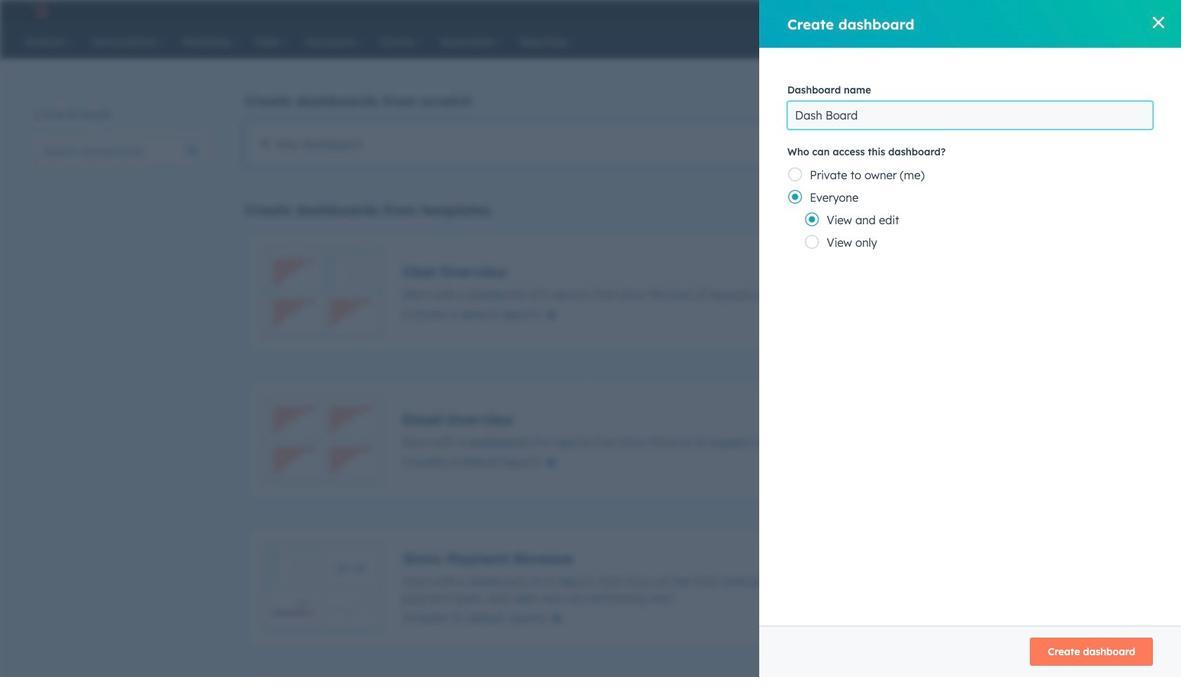 Task type: vqa. For each thing, say whether or not it's contained in the screenshot.
to
no



Task type: describe. For each thing, give the bounding box(es) containing it.
Search search field
[[34, 137, 210, 165]]

close image
[[1154, 17, 1165, 28]]



Task type: locate. For each thing, give the bounding box(es) containing it.
None checkbox
[[245, 121, 1107, 167], [245, 230, 1107, 355], [245, 378, 1107, 503], [245, 526, 1107, 651], [245, 673, 1107, 678], [245, 121, 1107, 167], [245, 230, 1107, 355], [245, 378, 1107, 503], [245, 526, 1107, 651], [245, 673, 1107, 678]]

james peterson image
[[1008, 5, 1021, 18]]

None text field
[[788, 101, 1154, 129]]

menu
[[799, 0, 1154, 23]]

Search HubSpot search field
[[974, 30, 1122, 53]]

marketplaces image
[[902, 6, 915, 19]]



